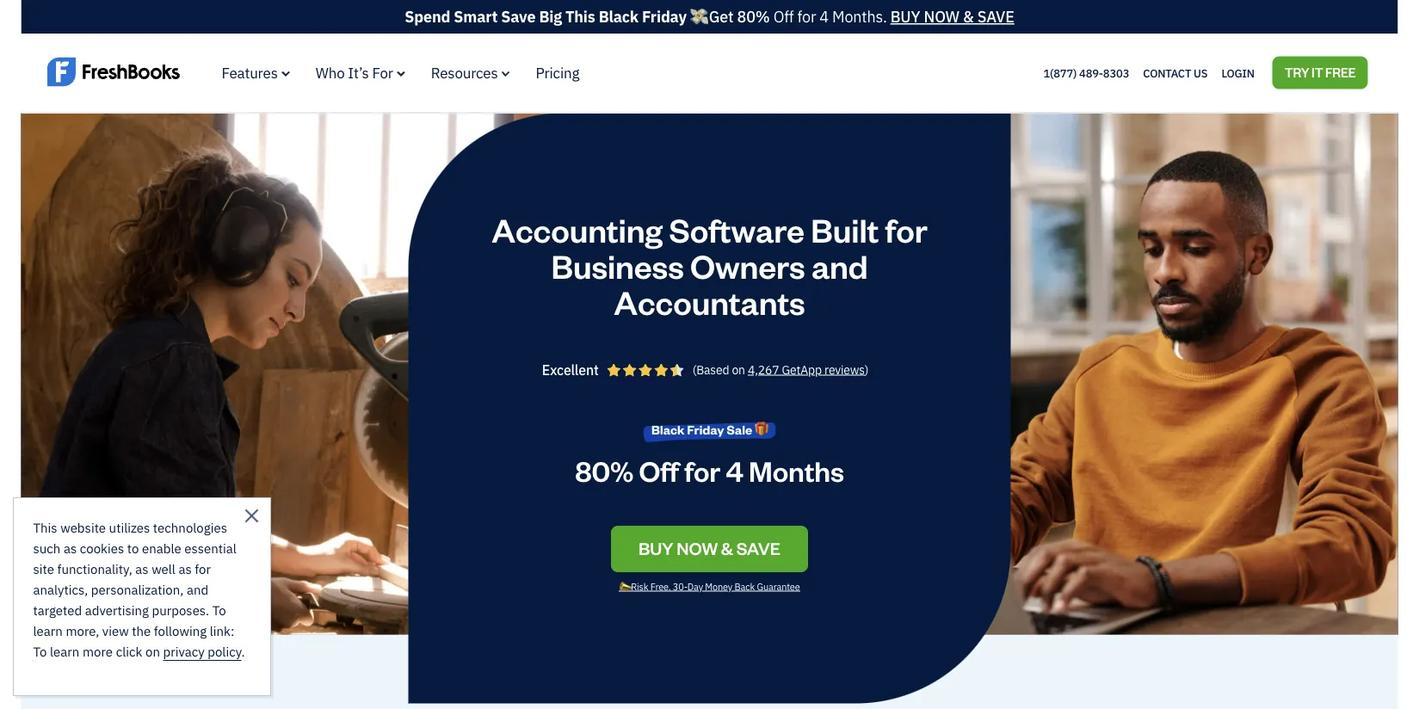 Task type: vqa. For each thing, say whether or not it's contained in the screenshot.
the 1(877) 489-8303
yes



Task type: locate. For each thing, give the bounding box(es) containing it.
as right well
[[179, 561, 192, 577]]

📣 risk free. 30-day money back guarantee
[[619, 580, 800, 592]]

analytics,
[[33, 581, 88, 598]]

who it's for link
[[316, 63, 405, 82]]

privacy policy link
[[33, 643, 245, 661]]

4,267
[[748, 362, 779, 378]]

0 horizontal spatial save
[[736, 537, 781, 559]]

for
[[372, 63, 393, 82]]

excellent
[[542, 361, 599, 379]]

this up such
[[33, 519, 57, 536]]

0 horizontal spatial &
[[721, 537, 733, 559]]

off
[[773, 6, 794, 27], [639, 452, 679, 489]]

0 horizontal spatial 80%
[[575, 452, 634, 489]]

1 vertical spatial 4
[[726, 452, 743, 489]]

0 horizontal spatial buy
[[639, 537, 674, 559]]

1 vertical spatial buy
[[639, 537, 674, 559]]

0 vertical spatial now
[[924, 6, 960, 27]]

who
[[316, 63, 345, 82]]

0 horizontal spatial buy now & save link
[[611, 526, 808, 572]]

1 vertical spatial this
[[33, 519, 57, 536]]

to
[[127, 540, 139, 557]]

0 vertical spatial buy now & save link
[[891, 6, 1014, 27]]

now up day
[[677, 537, 718, 559]]

getapp
[[782, 362, 822, 378]]

📣
[[619, 580, 629, 592]]

try it free
[[1285, 64, 1356, 80]]

0 vertical spatial save
[[977, 6, 1014, 27]]

(based
[[693, 362, 729, 378]]

buy up free.
[[639, 537, 674, 559]]

buy right months.
[[891, 6, 920, 27]]

pricing link
[[536, 63, 579, 82]]

reviews
[[825, 362, 865, 378]]

freshbooks logo image
[[47, 56, 180, 88]]

)
[[865, 362, 869, 378]]

now
[[924, 6, 960, 27], [677, 537, 718, 559]]

friday
[[642, 6, 687, 27]]

for down essential
[[195, 561, 211, 577]]

accounting
[[492, 208, 663, 250]]

1 horizontal spatial off
[[773, 6, 794, 27]]

this website utilizes technologies such as cookies to enable essential site functionality, as well as for analytics, personalization, and targeted advertising purposes.
[[33, 519, 237, 619]]

as
[[64, 540, 77, 557], [135, 561, 149, 577], [179, 561, 192, 577]]

buy now & save link
[[891, 6, 1014, 27], [611, 526, 808, 572]]

following
[[154, 623, 207, 639]]

&
[[963, 6, 974, 27], [721, 537, 733, 559]]

contact
[[1143, 66, 1191, 80]]

campaign label image
[[643, 416, 776, 443]]

4 down campaign label 'image'
[[726, 452, 743, 489]]

1 vertical spatial off
[[639, 452, 679, 489]]

as up personalization,
[[135, 561, 149, 577]]

1 vertical spatial save
[[736, 537, 781, 559]]

try
[[1285, 64, 1309, 80]]

0 vertical spatial 80%
[[737, 6, 770, 27]]

guarantee
[[757, 580, 800, 592]]

features link
[[222, 63, 290, 82]]

(based on 4,267 getapp reviews )
[[693, 362, 869, 378]]

4 left months.
[[820, 6, 829, 27]]

this right the big
[[565, 6, 595, 27]]

for left months.
[[797, 6, 816, 27]]

for
[[797, 6, 816, 27], [885, 208, 927, 250], [684, 452, 721, 489], [195, 561, 211, 577]]

for right built
[[885, 208, 927, 250]]

enable
[[142, 540, 181, 557]]

this
[[565, 6, 595, 27], [33, 519, 57, 536]]

save
[[977, 6, 1014, 27], [736, 537, 781, 559]]

targeted
[[33, 602, 82, 619]]

pricing
[[536, 63, 579, 82]]

0 horizontal spatial and
[[187, 581, 208, 598]]

4
[[820, 6, 829, 27], [726, 452, 743, 489]]

0 horizontal spatial now
[[677, 537, 718, 559]]

as right such
[[64, 540, 77, 557]]

0 horizontal spatial off
[[639, 452, 679, 489]]

1 horizontal spatial save
[[977, 6, 1014, 27]]

and
[[812, 244, 868, 286], [187, 581, 208, 598]]

0 horizontal spatial this
[[33, 519, 57, 536]]

more,
[[66, 623, 99, 639]]

owners
[[690, 244, 805, 286]]

1 horizontal spatial and
[[812, 244, 868, 286]]

privacy policy
[[163, 643, 241, 660]]

1 vertical spatial and
[[187, 581, 208, 598]]

for inside this website utilizes technologies such as cookies to enable essential site functionality, as well as for analytics, personalization, and targeted advertising purposes.
[[195, 561, 211, 577]]

now right months.
[[924, 6, 960, 27]]

buy
[[891, 6, 920, 27], [639, 537, 674, 559]]

site
[[33, 561, 54, 577]]

0 vertical spatial off
[[773, 6, 794, 27]]

0 vertical spatial and
[[812, 244, 868, 286]]

login
[[1222, 66, 1255, 80]]

free
[[1325, 64, 1356, 80]]

essential
[[184, 540, 237, 557]]

0 vertical spatial buy
[[891, 6, 920, 27]]

1 horizontal spatial this
[[565, 6, 595, 27]]

off down campaign label 'image'
[[639, 452, 679, 489]]

built
[[811, 208, 879, 250]]

and inside this website utilizes technologies such as cookies to enable essential site functionality, as well as for analytics, personalization, and targeted advertising purposes.
[[187, 581, 208, 598]]

months.
[[832, 6, 887, 27]]

it's
[[348, 63, 369, 82]]

to learn more, view the following link:
[[33, 602, 234, 639]]

day
[[688, 580, 703, 592]]

1 horizontal spatial 4
[[820, 6, 829, 27]]

1 horizontal spatial buy
[[891, 6, 920, 27]]

80%
[[737, 6, 770, 27], [575, 452, 634, 489]]

spend smart save big this black friday 💸 get 80% off for 4 months. buy now & save
[[405, 6, 1014, 27]]

resources link
[[431, 63, 510, 82]]

star rating image
[[607, 363, 684, 376]]

software
[[669, 208, 805, 250]]

0 vertical spatial &
[[963, 6, 974, 27]]

off right get
[[773, 6, 794, 27]]



Task type: describe. For each thing, give the bounding box(es) containing it.
view
[[102, 623, 129, 639]]

and inside accounting software built for business owners and accountants
[[812, 244, 868, 286]]

accounting software built for business owners and accountants
[[492, 208, 927, 322]]

it
[[1312, 64, 1323, 80]]

1 horizontal spatial &
[[963, 6, 974, 27]]

purposes.
[[152, 602, 209, 619]]

features
[[222, 63, 278, 82]]

the
[[132, 623, 151, 639]]

resources
[[431, 63, 498, 82]]

1(877) 489-8303
[[1043, 66, 1129, 80]]

489-
[[1079, 66, 1103, 80]]

advertising
[[85, 602, 149, 619]]

0 horizontal spatial as
[[64, 540, 77, 557]]

buy now & save
[[639, 537, 781, 559]]

big
[[539, 6, 562, 27]]

1 vertical spatial 80%
[[575, 452, 634, 489]]

policy
[[208, 643, 241, 660]]

learn
[[33, 623, 63, 639]]

utilizes
[[109, 519, 150, 536]]

get
[[709, 6, 734, 27]]

risk
[[631, 580, 648, 592]]

free.
[[650, 580, 671, 592]]

well
[[152, 561, 176, 577]]

0 horizontal spatial 4
[[726, 452, 743, 489]]

on
[[732, 362, 745, 378]]

8303
[[1103, 66, 1129, 80]]

link:
[[210, 623, 234, 639]]

1 horizontal spatial now
[[924, 6, 960, 27]]

1 vertical spatial buy now & save link
[[611, 526, 808, 572]]

try it free link
[[1273, 57, 1368, 89]]

technologies
[[153, 519, 227, 536]]

for inside accounting software built for business owners and accountants
[[885, 208, 927, 250]]

privacy
[[163, 643, 205, 660]]

contact us
[[1143, 66, 1208, 80]]

4,267 getapp reviews link
[[748, 362, 865, 378]]

1 vertical spatial now
[[677, 537, 718, 559]]

0 vertical spatial this
[[565, 6, 595, 27]]

1(877) 489-8303 link
[[1043, 66, 1129, 80]]

to
[[212, 602, 226, 619]]

for down campaign label 'image'
[[684, 452, 721, 489]]

personalization,
[[91, 581, 184, 598]]

who it's for
[[316, 63, 393, 82]]

contact us link
[[1143, 62, 1208, 84]]

money
[[705, 580, 733, 592]]

black
[[599, 6, 639, 27]]

us
[[1194, 66, 1208, 80]]

30-
[[673, 580, 688, 592]]

website
[[60, 519, 106, 536]]

back
[[735, 580, 755, 592]]

1 vertical spatial &
[[721, 537, 733, 559]]

business
[[551, 244, 684, 286]]

cookies
[[80, 540, 124, 557]]

such
[[33, 540, 61, 557]]

this inside this website utilizes technologies such as cookies to enable essential site functionality, as well as for analytics, personalization, and targeted advertising purposes.
[[33, 519, 57, 536]]

smart
[[454, 6, 498, 27]]

accountants
[[614, 280, 805, 322]]

months
[[749, 452, 844, 489]]

spend
[[405, 6, 450, 27]]

80% off for 4 months
[[575, 452, 844, 489]]

1 horizontal spatial 80%
[[737, 6, 770, 27]]

0 vertical spatial 4
[[820, 6, 829, 27]]

save
[[501, 6, 536, 27]]

functionality,
[[57, 561, 132, 577]]

📣 risk free. 30-day money back guarantee link
[[612, 580, 807, 606]]

1 horizontal spatial as
[[135, 561, 149, 577]]

login link
[[1222, 62, 1255, 84]]

1(877)
[[1043, 66, 1077, 80]]

💸
[[690, 6, 706, 27]]

2 horizontal spatial as
[[179, 561, 192, 577]]

1 horizontal spatial buy now & save link
[[891, 6, 1014, 27]]



